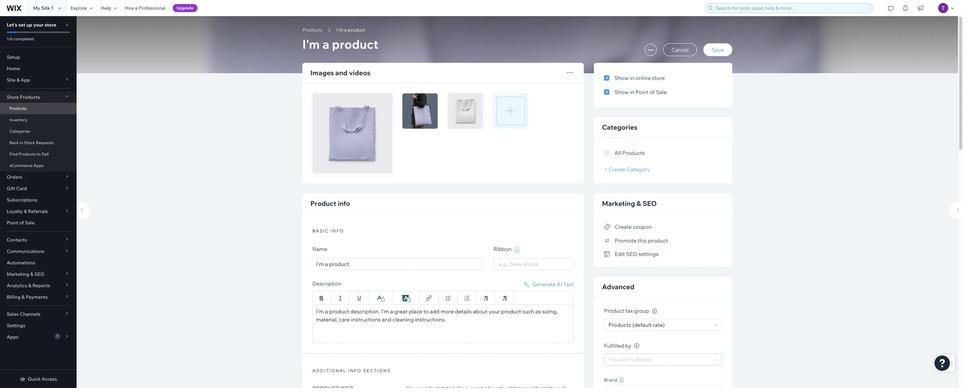 Task type: describe. For each thing, give the bounding box(es) containing it.
0 horizontal spatial and
[[336, 69, 348, 77]]

Start typing a brand name field
[[607, 386, 720, 388]]

1 vertical spatial products link
[[0, 103, 77, 114]]

about
[[473, 308, 488, 315]]

quick access
[[28, 376, 57, 382]]

instructions.
[[415, 316, 446, 323]]

communications
[[7, 248, 44, 254]]

info tooltip image for fulfilled)
[[635, 344, 640, 349]]

you (self fulfilled)
[[609, 356, 652, 363]]

tax
[[626, 308, 633, 314]]

marketing & seo inside dropdown button
[[7, 271, 44, 277]]

images
[[311, 69, 334, 77]]

sales
[[7, 311, 19, 317]]

in for point
[[630, 89, 635, 95]]

care
[[339, 316, 350, 323]]

card
[[16, 186, 27, 192]]

store products
[[7, 94, 40, 100]]

& for loyalty & referrals popup button
[[24, 208, 27, 214]]

sales channels button
[[0, 309, 77, 320]]

& for "marketing & seo" dropdown button
[[30, 271, 33, 277]]

videos
[[349, 69, 371, 77]]

orders button
[[0, 171, 77, 183]]

info for additional
[[348, 368, 362, 373]]

products link inside i'm a product form
[[299, 27, 326, 33]]

point inside sidebar element
[[7, 220, 18, 226]]

ai
[[557, 281, 563, 288]]

1 inside sidebar element
[[57, 334, 58, 338]]

additional info sections
[[313, 368, 391, 373]]

seo inside button
[[626, 251, 638, 258]]

group
[[634, 308, 649, 314]]

gift card button
[[0, 183, 77, 194]]

1 vertical spatial i'm a product
[[302, 37, 379, 52]]

categories link
[[0, 126, 77, 137]]

orders
[[7, 174, 22, 180]]

show for show in online store
[[615, 75, 629, 81]]

and inside i'm a product description. i'm a great place to add more details about your product such as sizing, material, care instructions and cleaning instructions.
[[382, 316, 392, 323]]

cancel
[[672, 46, 689, 53]]

stock
[[24, 140, 35, 145]]

i'm a product form
[[73, 16, 964, 388]]

Add a product name text field
[[313, 258, 484, 270]]

sell
[[42, 152, 49, 157]]

inventory
[[9, 117, 28, 122]]

my
[[33, 5, 40, 11]]

sections
[[363, 368, 391, 373]]

cancel button
[[663, 43, 697, 56]]

0 horizontal spatial apps
[[7, 334, 18, 340]]

point of sale link
[[0, 217, 77, 229]]

of inside i'm a product form
[[650, 89, 655, 95]]

quick access button
[[20, 376, 57, 382]]

sale inside i'm a product form
[[656, 89, 667, 95]]

0 vertical spatial site
[[41, 5, 50, 11]]

more
[[441, 308, 454, 315]]

images and videos
[[311, 69, 371, 77]]

site inside dropdown button
[[7, 77, 16, 83]]

find products to sell link
[[0, 149, 77, 160]]

description.
[[350, 308, 380, 315]]

+
[[604, 166, 608, 173]]

app
[[21, 77, 30, 83]]

such
[[523, 308, 534, 315]]

(self
[[619, 356, 630, 363]]

settings
[[639, 251, 659, 258]]

setup link
[[0, 51, 77, 63]]

contacts button
[[0, 234, 77, 246]]

back
[[9, 140, 19, 145]]

as
[[536, 308, 541, 315]]

sales channels
[[7, 311, 40, 317]]

up
[[26, 22, 32, 28]]

find
[[9, 152, 18, 157]]

generate ai text button
[[522, 280, 574, 288]]

products inside store products dropdown button
[[20, 94, 40, 100]]

billing
[[7, 294, 21, 300]]

this
[[638, 237, 647, 244]]

help button
[[97, 0, 121, 16]]

0 vertical spatial create
[[609, 166, 626, 173]]

analytics & reports
[[7, 283, 50, 289]]

store
[[7, 94, 19, 100]]

let's
[[7, 22, 17, 28]]

details
[[455, 308, 472, 315]]

referrals
[[28, 208, 48, 214]]

gift card
[[7, 186, 27, 192]]

payments
[[26, 294, 48, 300]]

point of sale
[[7, 220, 35, 226]]

marketing & seo inside i'm a product form
[[602, 199, 657, 208]]

0 vertical spatial apps
[[34, 163, 44, 168]]

text
[[564, 281, 574, 288]]

basic
[[313, 228, 329, 234]]

home
[[7, 66, 20, 72]]

advanced
[[602, 283, 635, 291]]

in for stock
[[20, 140, 23, 145]]

all
[[615, 150, 621, 156]]

product tax group
[[604, 308, 651, 314]]

setup
[[7, 54, 20, 60]]

let's set up your store
[[7, 22, 56, 28]]

& inside i'm a product form
[[637, 199, 641, 208]]

reports
[[32, 283, 50, 289]]

quick
[[28, 376, 41, 382]]

to inside i'm a product description. i'm a great place to add more details about your product such as sizing, material, care instructions and cleaning instructions.
[[424, 308, 429, 315]]

category
[[627, 166, 650, 173]]

back in stock requests link
[[0, 137, 77, 149]]

automations
[[7, 260, 35, 266]]

in for online
[[630, 75, 635, 81]]

categories inside sidebar element
[[9, 129, 30, 134]]

great
[[394, 308, 408, 315]]

ecommerce apps
[[9, 163, 44, 168]]

to inside sidebar element
[[37, 152, 41, 157]]

info for basic
[[331, 228, 344, 234]]

site & app
[[7, 77, 30, 83]]

save button
[[704, 43, 733, 56]]

instructions
[[351, 316, 381, 323]]

point inside i'm a product form
[[636, 89, 649, 95]]

help
[[101, 5, 111, 11]]

show in online store
[[615, 75, 665, 81]]

show for show in point of sale
[[615, 89, 629, 95]]

name
[[313, 246, 328, 253]]

hire a professional
[[125, 5, 166, 11]]

info tooltip image for rate)
[[652, 309, 657, 314]]

create coupon button
[[604, 222, 652, 232]]



Task type: locate. For each thing, give the bounding box(es) containing it.
0 horizontal spatial point
[[7, 220, 18, 226]]

1 vertical spatial sale
[[25, 220, 35, 226]]

2 vertical spatial seo
[[35, 271, 44, 277]]

description
[[313, 280, 342, 287]]

1 horizontal spatial products link
[[299, 27, 326, 33]]

1 vertical spatial store
[[652, 75, 665, 81]]

0 horizontal spatial 1
[[51, 5, 53, 11]]

info tooltip image right by
[[635, 344, 640, 349]]

apps down settings
[[7, 334, 18, 340]]

1 vertical spatial seo
[[626, 251, 638, 258]]

of down online
[[650, 89, 655, 95]]

0 vertical spatial to
[[37, 152, 41, 157]]

1 horizontal spatial your
[[489, 308, 500, 315]]

& up analytics & reports
[[30, 271, 33, 277]]

1 horizontal spatial point
[[636, 89, 649, 95]]

1 horizontal spatial and
[[382, 316, 392, 323]]

your right up
[[33, 22, 43, 28]]

create up the promote at bottom right
[[615, 224, 632, 230]]

ecommerce apps link
[[0, 160, 77, 171]]

promote this product button
[[604, 236, 668, 245]]

1 horizontal spatial 1
[[57, 334, 58, 338]]

billing & payments
[[7, 294, 48, 300]]

product for product tax group
[[604, 308, 624, 314]]

to left add
[[424, 308, 429, 315]]

seo
[[643, 199, 657, 208], [626, 251, 638, 258], [35, 271, 44, 277]]

0 vertical spatial point
[[636, 89, 649, 95]]

marketing inside i'm a product form
[[602, 199, 635, 208]]

access
[[42, 376, 57, 382]]

site down home
[[7, 77, 16, 83]]

marketing up create coupon button
[[602, 199, 635, 208]]

coupon
[[633, 224, 652, 230]]

1 horizontal spatial product
[[604, 308, 624, 314]]

marketing & seo up create coupon button
[[602, 199, 657, 208]]

of
[[650, 89, 655, 95], [19, 220, 24, 226]]

1 vertical spatial 1
[[57, 334, 58, 338]]

point
[[636, 89, 649, 95], [7, 220, 18, 226]]

1 vertical spatial in
[[630, 89, 635, 95]]

settings link
[[0, 320, 77, 331]]

ribbon
[[494, 246, 513, 253]]

find products to sell
[[9, 152, 49, 157]]

2 vertical spatial in
[[20, 140, 23, 145]]

1 vertical spatial your
[[489, 308, 500, 315]]

1 vertical spatial apps
[[7, 334, 18, 340]]

0 horizontal spatial site
[[7, 77, 16, 83]]

sidebar element
[[0, 16, 77, 388]]

& for analytics & reports dropdown button
[[28, 283, 31, 289]]

and left 'videos'
[[336, 69, 348, 77]]

0 horizontal spatial store
[[45, 22, 56, 28]]

1 vertical spatial site
[[7, 77, 16, 83]]

show down show in online store
[[615, 89, 629, 95]]

& right loyalty
[[24, 208, 27, 214]]

generate
[[532, 281, 556, 288]]

1 horizontal spatial store
[[652, 75, 665, 81]]

point down loyalty
[[7, 220, 18, 226]]

upgrade
[[177, 5, 194, 10]]

material,
[[316, 316, 338, 323]]

& for billing & payments popup button
[[22, 294, 25, 300]]

0 horizontal spatial categories
[[9, 129, 30, 134]]

your inside i'm a product description. i'm a great place to add more details about your product such as sizing, material, care instructions and cleaning instructions.
[[489, 308, 500, 315]]

& left reports
[[28, 283, 31, 289]]

1 vertical spatial and
[[382, 316, 392, 323]]

i'm a product description. i'm a great place to add more details about your product such as sizing, material, care instructions and cleaning instructions.
[[316, 308, 558, 323]]

1 vertical spatial of
[[19, 220, 24, 226]]

and left cleaning
[[382, 316, 392, 323]]

0 vertical spatial and
[[336, 69, 348, 77]]

seo inside dropdown button
[[35, 271, 44, 277]]

site right my
[[41, 5, 50, 11]]

0 horizontal spatial marketing
[[7, 271, 29, 277]]

edit
[[615, 251, 625, 258]]

in left online
[[630, 75, 635, 81]]

sale down show in online store
[[656, 89, 667, 95]]

product info
[[311, 199, 350, 208]]

edit seo settings button
[[604, 249, 659, 259]]

product inside button
[[648, 237, 668, 244]]

store inside i'm a product form
[[652, 75, 665, 81]]

products link
[[299, 27, 326, 33], [0, 103, 77, 114]]

seo settings image
[[604, 251, 611, 257]]

product
[[311, 199, 336, 208], [604, 308, 624, 314]]

0 vertical spatial product
[[311, 199, 336, 208]]

sale inside sidebar element
[[25, 220, 35, 226]]

0 vertical spatial 1
[[51, 5, 53, 11]]

+ create category
[[604, 166, 650, 173]]

seo right edit
[[626, 251, 638, 258]]

1 horizontal spatial sale
[[656, 89, 667, 95]]

point down online
[[636, 89, 649, 95]]

loyalty & referrals button
[[0, 206, 77, 217]]

i'm a product
[[337, 27, 365, 33], [302, 37, 379, 52]]

0 vertical spatial store
[[45, 22, 56, 28]]

0 horizontal spatial sale
[[25, 220, 35, 226]]

& left app
[[17, 77, 20, 83]]

cleaning
[[393, 316, 414, 323]]

1 vertical spatial to
[[424, 308, 429, 315]]

analytics
[[7, 283, 27, 289]]

seo up the coupon
[[643, 199, 657, 208]]

marketing & seo button
[[0, 269, 77, 280]]

0 vertical spatial i'm a product
[[337, 27, 365, 33]]

in right 'back'
[[20, 140, 23, 145]]

1 vertical spatial product
[[604, 308, 624, 314]]

create right +
[[609, 166, 626, 173]]

products (default rate)
[[609, 322, 665, 328]]

1 horizontal spatial info tooltip image
[[652, 309, 657, 314]]

+ create category button
[[604, 166, 650, 173]]

place
[[409, 308, 422, 315]]

2 vertical spatial info
[[348, 368, 362, 373]]

categories up all
[[602, 123, 638, 131]]

0 horizontal spatial product
[[311, 199, 336, 208]]

0 vertical spatial your
[[33, 22, 43, 28]]

show
[[615, 75, 629, 81], [615, 89, 629, 95]]

categories down the inventory
[[9, 129, 30, 134]]

0 vertical spatial sale
[[656, 89, 667, 95]]

marketing
[[602, 199, 635, 208], [7, 271, 29, 277]]

in
[[630, 75, 635, 81], [630, 89, 635, 95], [20, 140, 23, 145]]

store inside sidebar element
[[45, 22, 56, 28]]

1 horizontal spatial apps
[[34, 163, 44, 168]]

show in point of sale
[[615, 89, 667, 95]]

products
[[302, 27, 322, 33], [20, 94, 40, 100], [9, 106, 27, 111], [622, 150, 645, 156], [19, 152, 36, 157], [609, 322, 631, 328]]

1 vertical spatial marketing
[[7, 271, 29, 277]]

(default
[[633, 322, 652, 328]]

product for product info
[[311, 199, 336, 208]]

promote
[[615, 237, 637, 244]]

1 vertical spatial info tooltip image
[[635, 344, 640, 349]]

all products
[[615, 150, 645, 156]]

0 vertical spatial of
[[650, 89, 655, 95]]

0 vertical spatial show
[[615, 75, 629, 81]]

info left the sections
[[348, 368, 362, 373]]

0 vertical spatial info
[[338, 199, 350, 208]]

ecommerce
[[9, 163, 33, 168]]

info tooltip image right group at right
[[652, 309, 657, 314]]

additional
[[313, 368, 347, 373]]

contacts
[[7, 237, 27, 243]]

0 vertical spatial in
[[630, 75, 635, 81]]

site & app button
[[0, 74, 77, 86]]

to
[[37, 152, 41, 157], [424, 308, 429, 315]]

in inside sidebar element
[[20, 140, 23, 145]]

requests
[[36, 140, 54, 145]]

1 horizontal spatial marketing
[[602, 199, 635, 208]]

1 horizontal spatial site
[[41, 5, 50, 11]]

your inside sidebar element
[[33, 22, 43, 28]]

professional
[[139, 5, 166, 11]]

show left online
[[615, 75, 629, 81]]

sizing,
[[542, 308, 558, 315]]

promote coupon image
[[604, 224, 611, 230]]

your right about
[[489, 308, 500, 315]]

0 vertical spatial info tooltip image
[[652, 309, 657, 314]]

0 horizontal spatial your
[[33, 22, 43, 28]]

seo down automations link
[[35, 271, 44, 277]]

marketing & seo up analytics & reports
[[7, 271, 44, 277]]

promote this product
[[615, 237, 668, 244]]

my site 1
[[33, 5, 53, 11]]

categories inside i'm a product form
[[602, 123, 638, 131]]

automations link
[[0, 257, 77, 269]]

info
[[338, 199, 350, 208], [331, 228, 344, 234], [348, 368, 362, 373]]

2 horizontal spatial seo
[[643, 199, 657, 208]]

0 horizontal spatial marketing & seo
[[7, 271, 44, 277]]

apps down find products to sell link
[[34, 163, 44, 168]]

by
[[626, 342, 632, 349]]

0 vertical spatial seo
[[643, 199, 657, 208]]

1 horizontal spatial categories
[[602, 123, 638, 131]]

marketing up analytics
[[7, 271, 29, 277]]

store down my site 1
[[45, 22, 56, 28]]

product up the basic
[[311, 199, 336, 208]]

& up the coupon
[[637, 199, 641, 208]]

1 horizontal spatial marketing & seo
[[602, 199, 657, 208]]

1 vertical spatial marketing & seo
[[7, 271, 44, 277]]

create inside button
[[615, 224, 632, 230]]

1 horizontal spatial seo
[[626, 251, 638, 258]]

1 vertical spatial info
[[331, 228, 344, 234]]

in down show in online store
[[630, 89, 635, 95]]

Select box search field
[[499, 258, 569, 270]]

online
[[636, 75, 651, 81]]

0 vertical spatial products link
[[299, 27, 326, 33]]

fulfilled)
[[631, 356, 652, 363]]

& for site & app dropdown button on the left top of page
[[17, 77, 20, 83]]

site
[[41, 5, 50, 11], [7, 77, 16, 83]]

promote image
[[604, 238, 611, 244]]

product
[[348, 27, 365, 33], [332, 37, 379, 52], [648, 237, 668, 244], [329, 308, 349, 315], [501, 308, 521, 315]]

0 horizontal spatial products link
[[0, 103, 77, 114]]

sale down loyalty & referrals
[[25, 220, 35, 226]]

subscriptions link
[[0, 194, 77, 206]]

create coupon
[[615, 224, 652, 230]]

0 horizontal spatial to
[[37, 152, 41, 157]]

1 horizontal spatial of
[[650, 89, 655, 95]]

1 down settings link
[[57, 334, 58, 338]]

1 show from the top
[[615, 75, 629, 81]]

info right the basic
[[331, 228, 344, 234]]

of down loyalty & referrals
[[19, 220, 24, 226]]

false text field
[[313, 304, 574, 343]]

marketing & seo
[[602, 199, 657, 208], [7, 271, 44, 277]]

Search for tools, apps, help & more... field
[[714, 3, 871, 13]]

fulfilled
[[604, 342, 624, 349]]

0 horizontal spatial info tooltip image
[[635, 344, 640, 349]]

marketing inside dropdown button
[[7, 271, 29, 277]]

and
[[336, 69, 348, 77], [382, 316, 392, 323]]

0 vertical spatial marketing
[[602, 199, 635, 208]]

billing & payments button
[[0, 291, 77, 303]]

info up 'basic info'
[[338, 199, 350, 208]]

communications button
[[0, 246, 77, 257]]

settings
[[7, 323, 25, 329]]

2 show from the top
[[615, 89, 629, 95]]

product left "tax"
[[604, 308, 624, 314]]

& right the billing
[[22, 294, 25, 300]]

your
[[33, 22, 43, 28], [489, 308, 500, 315]]

generate ai text
[[532, 281, 574, 288]]

info tooltip image
[[652, 309, 657, 314], [635, 344, 640, 349]]

edit seo settings
[[615, 251, 659, 258]]

1 horizontal spatial to
[[424, 308, 429, 315]]

products inside find products to sell link
[[19, 152, 36, 157]]

0 horizontal spatial seo
[[35, 271, 44, 277]]

store right online
[[652, 75, 665, 81]]

categories
[[602, 123, 638, 131], [9, 129, 30, 134]]

1 vertical spatial show
[[615, 89, 629, 95]]

hire
[[125, 5, 134, 11]]

0 horizontal spatial of
[[19, 220, 24, 226]]

0 vertical spatial marketing & seo
[[602, 199, 657, 208]]

basic info
[[313, 228, 344, 234]]

store
[[45, 22, 56, 28], [652, 75, 665, 81]]

1 right my
[[51, 5, 53, 11]]

of inside sidebar element
[[19, 220, 24, 226]]

1 vertical spatial point
[[7, 220, 18, 226]]

back in stock requests
[[9, 140, 54, 145]]

to left sell
[[37, 152, 41, 157]]

info for product
[[338, 199, 350, 208]]

1 vertical spatial create
[[615, 224, 632, 230]]



Task type: vqa. For each thing, say whether or not it's contained in the screenshot.
the more
yes



